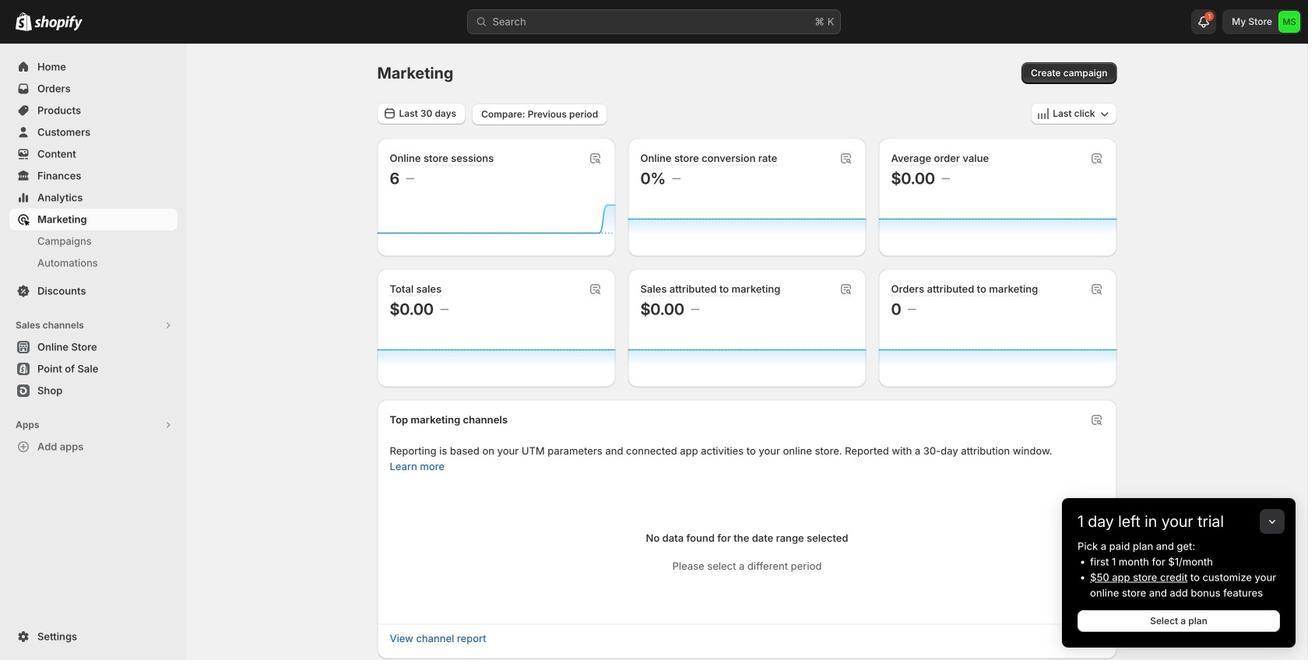 Task type: vqa. For each thing, say whether or not it's contained in the screenshot.
My Store icon
yes



Task type: locate. For each thing, give the bounding box(es) containing it.
shopify image
[[16, 12, 32, 31], [34, 15, 83, 31]]

0 horizontal spatial shopify image
[[16, 12, 32, 31]]

1 horizontal spatial shopify image
[[34, 15, 83, 31]]



Task type: describe. For each thing, give the bounding box(es) containing it.
my store image
[[1279, 11, 1301, 33]]



